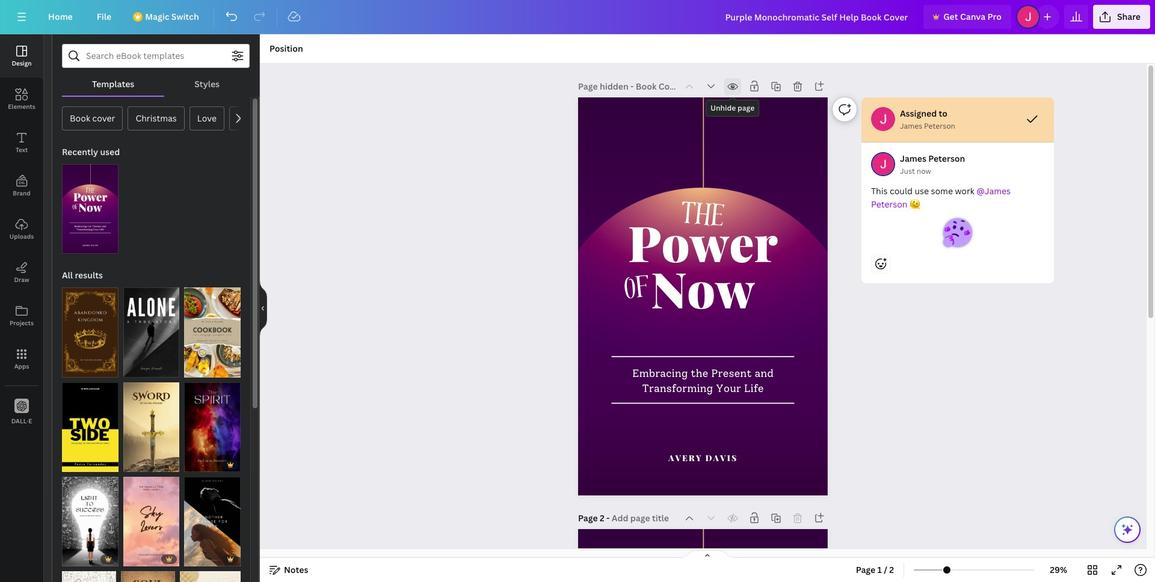 Task type: describe. For each thing, give the bounding box(es) containing it.
recently
[[62, 146, 98, 158]]

2 inside colorful modern cookbook book cover group
[[204, 366, 207, 375]]

love
[[197, 112, 217, 124]]

file button
[[87, 5, 121, 29]]

- for page hidden -
[[630, 81, 634, 92]]

black white maximalism inspirational book cover image
[[62, 477, 118, 567]]

Page title text field
[[612, 513, 670, 525]]

unhide page
[[710, 103, 754, 113]]

templates button
[[62, 73, 164, 96]]

1 horizontal spatial 2
[[600, 513, 604, 524]]

embracing
[[632, 367, 688, 380]]

magic
[[145, 11, 169, 22]]

page inside page 1 / 2 button
[[856, 564, 875, 576]]

0 vertical spatial of
[[622, 265, 652, 317]]

share button
[[1093, 5, 1150, 29]]

Design title text field
[[716, 5, 919, 29]]

magic switch
[[145, 11, 199, 22]]

side panel tab list
[[0, 34, 43, 434]]

canva
[[960, 11, 986, 22]]

🫠
[[908, 199, 920, 210]]

canva assistant image
[[1120, 523, 1135, 537]]

elements button
[[0, 78, 43, 121]]

peterson inside assigned to james peterson
[[924, 121, 955, 131]]

present
[[711, 367, 752, 380]]

could
[[890, 185, 913, 197]]

purple monochromatic self help book cover image
[[62, 164, 118, 254]]

pro
[[988, 11, 1002, 22]]

brand button
[[0, 164, 43, 208]]

used
[[100, 146, 120, 158]]

design
[[12, 59, 32, 67]]

home
[[48, 11, 73, 22]]

book cover button
[[62, 106, 123, 131]]

brown rusty mystery novel book cover group
[[121, 564, 175, 582]]

position button
[[265, 39, 308, 58]]

davis
[[705, 453, 738, 464]]

styles button
[[164, 73, 250, 96]]

avery
[[668, 453, 702, 464]]

hidden
[[600, 81, 628, 92]]

colorful dark modern photo the spirit novel book cover group
[[184, 375, 241, 472]]

all
[[62, 270, 73, 281]]

transforming
[[642, 382, 713, 395]]

black button
[[229, 106, 267, 131]]

golden hour sunset sky book cover image
[[123, 477, 179, 567]]

brown and orange elegant simple young adult fantasy book cover group
[[62, 281, 118, 378]]

cover
[[92, 112, 115, 124]]

elements
[[8, 102, 35, 111]]

apps
[[14, 362, 29, 371]]

power now
[[628, 209, 778, 321]]

power
[[628, 209, 778, 275]]

design button
[[0, 34, 43, 78]]

peterson for james peterson
[[871, 199, 908, 210]]

life
[[744, 382, 764, 395]]

james peterson just now
[[900, 153, 965, 176]]

share
[[1117, 11, 1141, 22]]

get
[[943, 11, 958, 22]]

magic switch button
[[126, 5, 209, 29]]

unhide
[[710, 103, 736, 113]]

golden hour sunset sky book cover group
[[123, 470, 179, 567]]

get canva pro button
[[924, 5, 1011, 29]]

embracing the present and transforming your life
[[632, 367, 774, 395]]

critiquing work image
[[943, 218, 972, 247]]

notes
[[284, 564, 308, 576]]

apps button
[[0, 337, 43, 381]]

black white maximalism inspirational book cover group
[[62, 470, 118, 567]]

text
[[16, 146, 28, 154]]

page
[[738, 103, 754, 113]]

black and white modern minimalist love story book cover group
[[184, 470, 241, 567]]

peterson for james peterson just now
[[928, 153, 965, 164]]

page hidden -
[[578, 81, 636, 92]]

show pages image
[[679, 550, 736, 559]]

this could use some work
[[871, 185, 977, 197]]

your
[[716, 382, 741, 395]]

black and white  modern alone story book cover image
[[123, 288, 179, 378]]

of inside colorful modern cookbook book cover group
[[195, 366, 202, 375]]

beige simple sketch illustration recipe book cover group
[[62, 564, 116, 582]]

brown aesthetic minimalist note book cover page a4 document image
[[180, 572, 241, 582]]

uploads button
[[0, 208, 43, 251]]

get canva pro
[[943, 11, 1002, 22]]

position
[[270, 43, 303, 54]]

29% button
[[1039, 561, 1078, 580]]

purple monochromatic self help book cover group
[[62, 157, 118, 254]]

james inside assigned to james peterson
[[900, 121, 922, 131]]



Task type: vqa. For each thing, say whether or not it's contained in the screenshot.
Brown and Orange Elegant Simple Young Adult Fantasy Book Cover image
yes



Task type: locate. For each thing, give the bounding box(es) containing it.
1
[[190, 366, 194, 375], [877, 564, 882, 576]]

list containing assigned to
[[861, 97, 1059, 322]]

book cover
[[70, 112, 115, 124]]

@
[[977, 185, 985, 197]]

black and yellow modern two side book cover image
[[62, 382, 118, 472]]

0 vertical spatial 1
[[190, 366, 194, 375]]

peterson inside james peterson just now
[[928, 153, 965, 164]]

0 vertical spatial the
[[679, 191, 726, 244]]

1 vertical spatial james
[[900, 153, 926, 164]]

2 vertical spatial james
[[985, 185, 1011, 197]]

james for james peterson
[[985, 185, 1011, 197]]

29%
[[1050, 564, 1067, 576]]

page 1 / 2 button
[[851, 561, 899, 580]]

james inside james peterson
[[985, 185, 1011, 197]]

use
[[915, 185, 929, 197]]

peterson down this
[[871, 199, 908, 210]]

black
[[237, 112, 259, 124]]

james right work
[[985, 185, 1011, 197]]

some
[[931, 185, 953, 197]]

1 of 2
[[190, 366, 207, 375]]

james
[[900, 121, 922, 131], [900, 153, 926, 164], [985, 185, 1011, 197]]

recently used
[[62, 146, 120, 158]]

0 horizontal spatial 2
[[204, 366, 207, 375]]

Page title text field
[[636, 81, 676, 93]]

templates
[[92, 78, 134, 90]]

-
[[630, 81, 634, 92], [606, 513, 610, 524]]

assigned
[[900, 108, 937, 119]]

brown aesthetic minimalist note book cover page a4 document group
[[180, 564, 241, 582]]

2 vertical spatial peterson
[[871, 199, 908, 210]]

peterson
[[924, 121, 955, 131], [928, 153, 965, 164], [871, 199, 908, 210]]

page for page hidden
[[578, 81, 598, 92]]

1 vertical spatial the
[[691, 367, 708, 380]]

styles
[[194, 78, 220, 90]]

hide image
[[259, 279, 267, 337]]

peterson down to
[[924, 121, 955, 131]]

0 vertical spatial 2
[[204, 366, 207, 375]]

1 inside colorful modern cookbook book cover group
[[190, 366, 194, 375]]

results
[[75, 270, 103, 281]]

dall·e button
[[0, 390, 43, 434]]

the
[[679, 191, 726, 244], [691, 367, 708, 380]]

- left page title text field
[[606, 513, 610, 524]]

1 horizontal spatial of
[[622, 265, 652, 317]]

/
[[884, 564, 887, 576]]

2 up 'colorful dark modern photo the spirit novel book cover' group
[[204, 366, 207, 375]]

james up the just on the right of page
[[900, 153, 926, 164]]

1 horizontal spatial 1
[[877, 564, 882, 576]]

work
[[955, 185, 974, 197]]

0 horizontal spatial -
[[606, 513, 610, 524]]

2 left page title text field
[[600, 513, 604, 524]]

colorful dark modern photo the spirit novel book cover image
[[184, 382, 241, 472]]

avery davis
[[668, 453, 738, 464]]

main menu bar
[[0, 0, 1155, 34]]

and
[[755, 367, 774, 380]]

brown and orange elegant simple young adult fantasy book cover image
[[62, 288, 118, 378]]

black and white  modern alone story book cover group
[[123, 281, 179, 378]]

uploads
[[10, 232, 34, 241]]

1 vertical spatial 2
[[600, 513, 604, 524]]

james down assigned
[[900, 121, 922, 131]]

all results
[[62, 270, 103, 281]]

of
[[622, 265, 652, 317], [195, 366, 202, 375]]

1 horizontal spatial -
[[630, 81, 634, 92]]

projects
[[10, 319, 34, 327]]

now
[[651, 255, 755, 321]]

1 vertical spatial -
[[606, 513, 610, 524]]

0 vertical spatial page
[[578, 81, 598, 92]]

colorful modern cookbook book cover group
[[184, 281, 241, 378]]

brown rusty mystery novel book cover image
[[121, 572, 175, 582]]

2
[[204, 366, 207, 375], [600, 513, 604, 524], [889, 564, 894, 576]]

0 vertical spatial james
[[900, 121, 922, 131]]

1 vertical spatial page
[[578, 513, 598, 524]]

james inside james peterson just now
[[900, 153, 926, 164]]

page left page title text field
[[578, 513, 598, 524]]

0 horizontal spatial 1
[[190, 366, 194, 375]]

now
[[917, 166, 931, 176]]

0 horizontal spatial of
[[195, 366, 202, 375]]

christmas button
[[128, 106, 185, 131]]

page
[[578, 81, 598, 92], [578, 513, 598, 524], [856, 564, 875, 576]]

Search eBook templates search field
[[86, 45, 226, 67]]

to
[[939, 108, 948, 119]]

page for page 2
[[578, 513, 598, 524]]

draw
[[14, 276, 29, 284]]

james for james peterson just now
[[900, 153, 926, 164]]

text button
[[0, 121, 43, 164]]

2 inside button
[[889, 564, 894, 576]]

black and yellow modern two side book cover group
[[62, 375, 118, 472]]

just
[[900, 166, 915, 176]]

2 vertical spatial 2
[[889, 564, 894, 576]]

yellow fantasy novel book cover group
[[123, 375, 179, 472]]

2 vertical spatial page
[[856, 564, 875, 576]]

file
[[97, 11, 111, 22]]

1 inside button
[[877, 564, 882, 576]]

peterson inside james peterson
[[871, 199, 908, 210]]

page 1 / 2
[[856, 564, 894, 576]]

page left /
[[856, 564, 875, 576]]

dall·e
[[11, 417, 32, 425]]

notes button
[[265, 561, 313, 580]]

brand
[[13, 189, 31, 197]]

christmas
[[136, 112, 177, 124]]

2 horizontal spatial 2
[[889, 564, 894, 576]]

yellow fantasy novel book cover image
[[123, 382, 179, 472]]

switch
[[171, 11, 199, 22]]

- for page 2 -
[[606, 513, 610, 524]]

home link
[[39, 5, 82, 29]]

list
[[861, 97, 1059, 322]]

0 vertical spatial peterson
[[924, 121, 955, 131]]

1 right black and white  modern alone story book cover image
[[190, 366, 194, 375]]

this
[[871, 185, 888, 197]]

assigned to james peterson
[[900, 108, 955, 131]]

the inside embracing the present and transforming your life
[[691, 367, 708, 380]]

draw button
[[0, 251, 43, 294]]

1 vertical spatial 1
[[877, 564, 882, 576]]

0 vertical spatial -
[[630, 81, 634, 92]]

book
[[70, 112, 90, 124]]

2 right /
[[889, 564, 894, 576]]

1 left /
[[877, 564, 882, 576]]

page left hidden
[[578, 81, 598, 92]]

love button
[[189, 106, 224, 131]]

black and white modern minimalist love story book cover image
[[184, 477, 241, 567]]

james peterson
[[871, 185, 1013, 210]]

- right hidden
[[630, 81, 634, 92]]

peterson up now
[[928, 153, 965, 164]]

page 2 -
[[578, 513, 612, 524]]

1 vertical spatial peterson
[[928, 153, 965, 164]]

1 vertical spatial of
[[195, 366, 202, 375]]

projects button
[[0, 294, 43, 337]]



